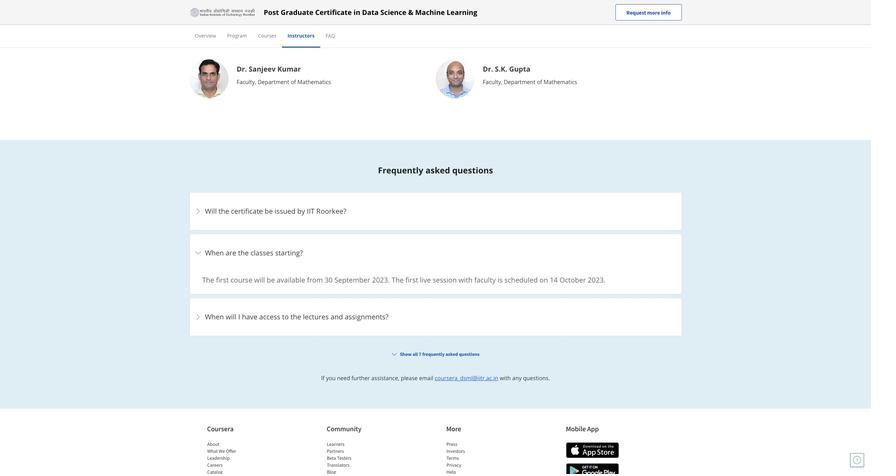 Task type: locate. For each thing, give the bounding box(es) containing it.
will the certificate be issued by iit roorkee? button
[[194, 197, 678, 226]]

faculty, department of mathematics for dr. s.k. gupta
[[483, 78, 578, 86]]

the
[[202, 276, 214, 285], [392, 276, 404, 285]]

2023. right september
[[372, 276, 390, 285]]

request
[[627, 9, 647, 16]]

list item
[[190, 234, 682, 299], [190, 340, 682, 378], [190, 382, 682, 420], [190, 424, 682, 462], [190, 465, 682, 475], [207, 469, 266, 475], [327, 469, 386, 475], [447, 469, 506, 475]]

2023. right october
[[588, 276, 606, 285]]

when left are
[[205, 249, 224, 258]]

chevron right image
[[194, 207, 202, 216], [194, 249, 202, 258]]

offer
[[226, 449, 236, 455]]

0 horizontal spatial will
[[226, 313, 237, 322]]

1 vertical spatial be
[[267, 276, 275, 285]]

about link
[[207, 442, 220, 448]]

terms link
[[447, 456, 459, 462]]

first left course
[[216, 276, 229, 285]]

1 vertical spatial questions
[[459, 352, 480, 358]]

faq link
[[326, 32, 335, 39]]

center
[[258, 17, 275, 25]]

1 vertical spatial with
[[500, 375, 511, 383]]

faculty, for dr. sanjeev kumar
[[237, 78, 256, 86]]

will the certificate be issued by iit roorkee?
[[205, 207, 347, 216]]

data down graduate
[[296, 17, 308, 25]]

need
[[337, 375, 350, 383]]

the left course
[[202, 276, 214, 285]]

will right course
[[254, 276, 265, 285]]

0 vertical spatial be
[[265, 207, 273, 216]]

about what we offer leadership careers
[[207, 442, 236, 469]]

the right to
[[291, 313, 301, 322]]

0 vertical spatial asked
[[426, 165, 451, 176]]

1 vertical spatial science
[[309, 17, 329, 25]]

post
[[264, 7, 279, 17]]

1 vertical spatial the
[[238, 249, 249, 258]]

mathematics for dr. s.k. gupta
[[544, 78, 578, 86]]

will inside list item
[[254, 276, 265, 285]]

chevron right image inside when are the classes starting? dropdown button
[[194, 249, 202, 258]]

dr.
[[237, 3, 247, 13], [237, 64, 247, 74], [483, 64, 494, 74]]

&
[[409, 7, 414, 17], [290, 17, 294, 25]]

you
[[326, 375, 336, 383]]

frequently
[[378, 165, 424, 176]]

will
[[205, 207, 217, 216]]

first left live
[[406, 276, 419, 285]]

dr. for dr. sanjeev kumar
[[237, 64, 247, 74]]

1 list from the left
[[207, 441, 266, 475]]

1 horizontal spatial first
[[406, 276, 419, 285]]

1 horizontal spatial list
[[327, 441, 386, 475]]

faculty, department of mathematics
[[483, 17, 578, 25], [237, 78, 331, 86], [483, 78, 578, 86]]

& right ai
[[290, 17, 294, 25]]

terms
[[447, 456, 459, 462]]

overview
[[195, 32, 216, 39]]

coursera
[[207, 425, 234, 434]]

get it on google play image
[[567, 464, 619, 475]]

starting?
[[275, 249, 303, 258]]

faculty, department of mathematics for dr. sanjeev kumar
[[237, 78, 331, 86]]

2 horizontal spatial the
[[291, 313, 301, 322]]

show all 7 frequently asked questions
[[400, 352, 480, 358]]

lectures
[[303, 313, 329, 322]]

2 the from the left
[[392, 276, 404, 285]]

1 horizontal spatial with
[[500, 375, 511, 383]]

1 horizontal spatial the
[[392, 276, 404, 285]]

0 vertical spatial science
[[381, 7, 407, 17]]

chevron right image inside the will the certificate be issued by iit roorkee? dropdown button
[[194, 207, 202, 216]]

0 horizontal spatial 2023.
[[372, 276, 390, 285]]

indian institute of technology, roorkee image
[[190, 7, 256, 18]]

1 vertical spatial when
[[205, 313, 224, 322]]

2 horizontal spatial list
[[447, 441, 506, 475]]

1 when from the top
[[205, 249, 224, 258]]

collapsed list
[[190, 192, 682, 475]]

when for when are the classes starting?
[[205, 249, 224, 258]]

with left the any
[[500, 375, 511, 383]]

the right are
[[238, 249, 249, 258]]

will left i
[[226, 313, 237, 322]]

0 vertical spatial chevron right image
[[194, 207, 202, 216]]

0 vertical spatial with
[[459, 276, 473, 285]]

2 when from the top
[[205, 313, 224, 322]]

when inside when will i have access to the lectures and assignments? dropdown button
[[205, 313, 224, 322]]

with left faculty
[[459, 276, 473, 285]]

of for dr. gaurav dixit
[[277, 17, 282, 25]]

learners
[[327, 442, 345, 448]]

more
[[648, 9, 661, 16]]

1 horizontal spatial 2023.
[[588, 276, 606, 285]]

app
[[588, 425, 599, 434]]

by
[[298, 207, 305, 216]]

list containing about
[[207, 441, 266, 475]]

of
[[277, 17, 282, 25], [537, 17, 543, 25], [291, 78, 296, 86], [537, 78, 543, 86]]

roorkee?
[[317, 207, 347, 216]]

is
[[498, 276, 503, 285]]

2 2023. from the left
[[588, 276, 606, 285]]

translators
[[327, 463, 350, 469]]

0 horizontal spatial the
[[202, 276, 214, 285]]

ai
[[283, 17, 289, 25]]

the right will
[[219, 207, 229, 216]]

0 horizontal spatial data
[[296, 17, 308, 25]]

0 vertical spatial when
[[205, 249, 224, 258]]

be left available
[[267, 276, 275, 285]]

mobile app
[[567, 425, 599, 434]]

0 horizontal spatial &
[[290, 17, 294, 25]]

0 horizontal spatial first
[[216, 276, 229, 285]]

when
[[205, 249, 224, 258], [205, 313, 224, 322]]

1 vertical spatial asked
[[446, 352, 458, 358]]

faculty, for dr. gaurav dixit
[[237, 17, 256, 25]]

0 vertical spatial data
[[362, 7, 379, 17]]

s.k.
[[495, 64, 508, 74]]

2 chevron right image from the top
[[194, 249, 202, 258]]

email
[[420, 375, 434, 383]]

october
[[560, 276, 587, 285]]

dr. left sanjeev
[[237, 64, 247, 74]]

if you need further assistance, please email coursera_dsml@iitr.ac.in with any questions.
[[321, 375, 551, 383]]

list containing press
[[447, 441, 506, 475]]

session
[[433, 276, 457, 285]]

help center image
[[854, 457, 862, 465]]

courses link
[[258, 32, 277, 39]]

privacy link
[[447, 463, 462, 469]]

will inside dropdown button
[[226, 313, 237, 322]]

when right chevron right image
[[205, 313, 224, 322]]

show
[[400, 352, 412, 358]]

september
[[335, 276, 371, 285]]

1 horizontal spatial will
[[254, 276, 265, 285]]

faculty, center of ai & data science
[[237, 17, 329, 25]]

mathematics
[[544, 17, 578, 25], [298, 78, 331, 86], [544, 78, 578, 86]]

will
[[254, 276, 265, 285], [226, 313, 237, 322]]

1 vertical spatial chevron right image
[[194, 249, 202, 258]]

3 list from the left
[[447, 441, 506, 475]]

1 the from the left
[[202, 276, 214, 285]]

dr. left gaurav
[[237, 3, 247, 13]]

1 horizontal spatial science
[[381, 7, 407, 17]]

0 horizontal spatial the
[[219, 207, 229, 216]]

translators link
[[327, 463, 350, 469]]

1 chevron right image from the top
[[194, 207, 202, 216]]

program link
[[227, 32, 247, 39]]

list for community
[[327, 441, 386, 475]]

the first course will be available from 30 september 2023. the first live session with faculty is scheduled on 14 october 2023.
[[202, 276, 608, 285]]

1 vertical spatial will
[[226, 313, 237, 322]]

1 horizontal spatial &
[[409, 7, 414, 17]]

2 vertical spatial the
[[291, 313, 301, 322]]

list
[[207, 441, 266, 475], [327, 441, 386, 475], [447, 441, 506, 475]]

with
[[459, 276, 473, 285], [500, 375, 511, 383]]

sanjeev
[[249, 64, 276, 74]]

when inside when are the classes starting? dropdown button
[[205, 249, 224, 258]]

0 horizontal spatial list
[[207, 441, 266, 475]]

list containing learners
[[327, 441, 386, 475]]

certificate
[[316, 7, 352, 17]]

scheduled
[[505, 276, 538, 285]]

mathematics for dr. sanjeev kumar
[[298, 78, 331, 86]]

1 vertical spatial data
[[296, 17, 308, 25]]

testers
[[337, 456, 352, 462]]

the
[[219, 207, 229, 216], [238, 249, 249, 258], [291, 313, 301, 322]]

i
[[238, 313, 240, 322]]

1 horizontal spatial the
[[238, 249, 249, 258]]

press
[[447, 442, 458, 448]]

2 list from the left
[[327, 441, 386, 475]]

dr. left s.k.
[[483, 64, 494, 74]]

first
[[216, 276, 229, 285], [406, 276, 419, 285]]

chevron right image left will
[[194, 207, 202, 216]]

mobile
[[567, 425, 586, 434]]

classes
[[251, 249, 274, 258]]

0 horizontal spatial with
[[459, 276, 473, 285]]

when will i have access to the lectures and assignments? list item
[[190, 298, 682, 337]]

the left live
[[392, 276, 404, 285]]

dr. sanjeev kumar
[[237, 64, 301, 74]]

1 vertical spatial &
[[290, 17, 294, 25]]

assignments?
[[345, 313, 389, 322]]

gaurav
[[249, 3, 274, 13]]

department
[[504, 17, 536, 25], [258, 78, 290, 86], [504, 78, 536, 86]]

show all 7 frequently asked questions button
[[389, 348, 483, 361]]

0 vertical spatial &
[[409, 7, 414, 17]]

be left issued
[[265, 207, 273, 216]]

science
[[381, 7, 407, 17], [309, 17, 329, 25]]

questions inside 'dropdown button'
[[459, 352, 480, 358]]

& left machine
[[409, 7, 414, 17]]

data right 'in'
[[362, 7, 379, 17]]

0 vertical spatial will
[[254, 276, 265, 285]]

chevron right image left are
[[194, 249, 202, 258]]

available
[[277, 276, 306, 285]]

0 vertical spatial the
[[219, 207, 229, 216]]



Task type: vqa. For each thing, say whether or not it's contained in the screenshot.
recruiters
no



Task type: describe. For each thing, give the bounding box(es) containing it.
14
[[550, 276, 558, 285]]

assistance,
[[372, 375, 400, 383]]

dr. sanjeev kumar image
[[190, 60, 229, 99]]

faculty, for dr. s.k. gupta
[[483, 78, 503, 86]]

of for dr. s.k. gupta
[[537, 78, 543, 86]]

dr. for dr. s.k. gupta
[[483, 64, 494, 74]]

what we offer link
[[207, 449, 236, 455]]

beta
[[327, 456, 336, 462]]

to
[[282, 313, 289, 322]]

press link
[[447, 442, 458, 448]]

chevron right image for when
[[194, 249, 202, 258]]

instructors link
[[288, 32, 315, 39]]

the inside when will i have access to the lectures and assignments? dropdown button
[[291, 313, 301, 322]]

department for dr. s.k. gupta
[[504, 78, 536, 86]]

2 first from the left
[[406, 276, 419, 285]]

more
[[447, 425, 462, 434]]

request more info button
[[616, 4, 682, 21]]

dr. s.k. gupta image
[[436, 60, 475, 99]]

overview link
[[195, 32, 216, 39]]

0 vertical spatial questions
[[453, 165, 494, 176]]

careers link
[[207, 463, 223, 469]]

instructors
[[288, 32, 315, 39]]

post graduate certificate in data science & machine learning
[[264, 7, 478, 17]]

we
[[219, 449, 225, 455]]

1 horizontal spatial data
[[362, 7, 379, 17]]

dixit
[[276, 3, 292, 13]]

courses
[[258, 32, 277, 39]]

dr. for dr. gaurav dixit
[[237, 3, 247, 13]]

when will i have access to the lectures and assignments?
[[205, 313, 391, 322]]

partners link
[[327, 449, 344, 455]]

7
[[419, 352, 422, 358]]

press investors terms privacy
[[447, 442, 465, 469]]

investors
[[447, 449, 465, 455]]

when will i have access to the lectures and assignments? button
[[194, 303, 678, 332]]

leadership
[[207, 456, 230, 462]]

what
[[207, 449, 218, 455]]

issued
[[275, 207, 296, 216]]

and
[[331, 313, 343, 322]]

gupta
[[510, 64, 531, 74]]

course
[[231, 276, 253, 285]]

frequently asked questions
[[378, 165, 494, 176]]

1 2023. from the left
[[372, 276, 390, 285]]

learners partners beta testers translators
[[327, 442, 352, 469]]

investors link
[[447, 449, 465, 455]]

department for dr. sanjeev kumar
[[258, 78, 290, 86]]

dr. aditi gangopadhyay image
[[436, 0, 475, 37]]

on
[[540, 276, 549, 285]]

1 first from the left
[[216, 276, 229, 285]]

faculty
[[475, 276, 496, 285]]

chevron right image
[[194, 313, 202, 322]]

download on the app store image
[[567, 443, 619, 459]]

the inside when are the classes starting? dropdown button
[[238, 249, 249, 258]]

list for more
[[447, 441, 506, 475]]

about
[[207, 442, 220, 448]]

frequently
[[423, 352, 445, 358]]

of for dr. sanjeev kumar
[[291, 78, 296, 86]]

further
[[352, 375, 370, 383]]

please
[[401, 375, 418, 383]]

with inside list item
[[459, 276, 473, 285]]

dr. s.k. gupta
[[483, 64, 531, 74]]

partners
[[327, 449, 344, 455]]

list for coursera
[[207, 441, 266, 475]]

coursera_dsml@iitr.ac.in link
[[435, 375, 499, 383]]

graduate
[[281, 7, 314, 17]]

certificate menu element
[[190, 25, 682, 48]]

all
[[413, 352, 418, 358]]

machine
[[416, 7, 445, 17]]

when for when will i have access to the lectures and assignments?
[[205, 313, 224, 322]]

careers
[[207, 463, 223, 469]]

learning
[[447, 7, 478, 17]]

coursera_dsml@iitr.ac.in
[[435, 375, 499, 383]]

the inside the will the certificate be issued by iit roorkee? dropdown button
[[219, 207, 229, 216]]

list item containing when are the classes starting?
[[190, 234, 682, 299]]

chevron right image for will
[[194, 207, 202, 216]]

privacy
[[447, 463, 462, 469]]

are
[[226, 249, 237, 258]]

beta testers link
[[327, 456, 352, 462]]

be inside the will the certificate be issued by iit roorkee? dropdown button
[[265, 207, 273, 216]]

community
[[327, 425, 362, 434]]

be inside list item
[[267, 276, 275, 285]]

have
[[242, 313, 258, 322]]

certificate
[[231, 207, 263, 216]]

if
[[321, 375, 325, 383]]

30
[[325, 276, 333, 285]]

asked inside "show all 7 frequently asked questions" 'dropdown button'
[[446, 352, 458, 358]]

program
[[227, 32, 247, 39]]

in
[[354, 7, 361, 17]]

when are the classes starting?
[[205, 249, 303, 258]]

dr. gaurav dixit image
[[190, 0, 229, 37]]

access
[[260, 313, 281, 322]]

will the certificate be issued by iit roorkee? list item
[[190, 192, 682, 231]]

iit
[[307, 207, 315, 216]]

leadership link
[[207, 456, 230, 462]]

request more info
[[627, 9, 671, 16]]

0 horizontal spatial science
[[309, 17, 329, 25]]

learners link
[[327, 442, 345, 448]]



